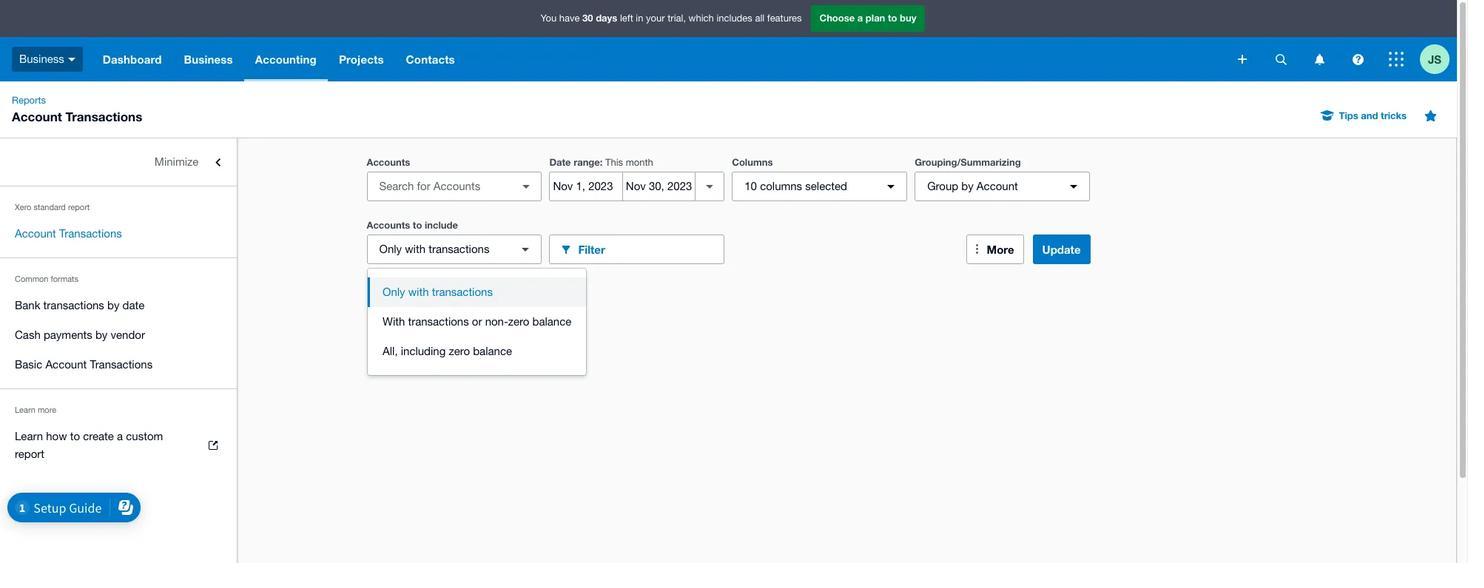 Task type: describe. For each thing, give the bounding box(es) containing it.
all, including zero balance
[[383, 345, 512, 358]]

only for only with transactions popup button
[[379, 243, 402, 255]]

non-
[[485, 315, 508, 328]]

includes
[[717, 13, 753, 24]]

a inside learn how to create a custom report
[[117, 430, 123, 443]]

basic
[[15, 358, 42, 371]]

columns
[[760, 180, 802, 192]]

bank transactions by date link
[[0, 291, 237, 321]]

choose a plan to buy
[[820, 12, 917, 24]]

features
[[767, 13, 802, 24]]

with for only with transactions popup button
[[405, 243, 426, 255]]

business inside business popup button
[[19, 52, 64, 65]]

days
[[596, 12, 618, 24]]

learn how to create a custom report
[[15, 430, 163, 460]]

a inside banner
[[858, 12, 863, 24]]

accounts to include
[[367, 219, 458, 231]]

accounting
[[255, 53, 317, 66]]

bank transactions by date
[[15, 299, 145, 312]]

group by account button
[[915, 172, 1090, 201]]

group
[[928, 180, 959, 192]]

with
[[383, 315, 405, 328]]

dashboard link
[[92, 37, 173, 81]]

transactions up all, including zero balance
[[408, 315, 469, 328]]

update
[[1043, 243, 1081, 256]]

transactions down formats
[[43, 299, 104, 312]]

formats
[[51, 275, 78, 284]]

account inside popup button
[[977, 180, 1018, 192]]

by for vendor
[[95, 329, 108, 341]]

left
[[620, 13, 633, 24]]

list of convenience dates image
[[695, 172, 725, 201]]

all,
[[383, 345, 398, 358]]

accounts for accounts to include
[[367, 219, 410, 231]]

payments
[[44, 329, 92, 341]]

contacts
[[406, 53, 455, 66]]

accounts for accounts
[[367, 156, 410, 168]]

all
[[755, 13, 765, 24]]

1 horizontal spatial svg image
[[1315, 54, 1325, 65]]

js
[[1429, 52, 1442, 66]]

how
[[46, 430, 67, 443]]

filter
[[578, 242, 605, 256]]

1 horizontal spatial zero
[[508, 315, 530, 328]]

account transactions
[[15, 227, 122, 240]]

business button
[[173, 37, 244, 81]]

30
[[583, 12, 593, 24]]

minimize button
[[0, 147, 237, 177]]

learn how to create a custom report link
[[0, 422, 237, 469]]

common
[[15, 275, 48, 284]]

to inside learn how to create a custom report
[[70, 430, 80, 443]]

columns
[[732, 156, 773, 168]]

transactions for reports account transactions
[[65, 109, 142, 124]]

cash payments by vendor link
[[0, 321, 237, 350]]

learn for learn how to create a custom report
[[15, 430, 43, 443]]

tricks
[[1381, 110, 1407, 121]]

10
[[745, 180, 757, 192]]

selected
[[806, 180, 848, 192]]

or
[[472, 315, 482, 328]]

only with transactions button
[[368, 278, 586, 307]]

by for date
[[107, 299, 119, 312]]

1 vertical spatial balance
[[473, 345, 512, 358]]

reports account transactions
[[12, 95, 142, 124]]

0 vertical spatial balance
[[533, 315, 572, 328]]

navigation inside banner
[[92, 37, 1228, 81]]

svg image inside business popup button
[[68, 58, 75, 61]]

with transactions or non-zero balance button
[[368, 307, 586, 337]]

to inside banner
[[888, 12, 897, 24]]

cash
[[15, 329, 41, 341]]

have
[[559, 13, 580, 24]]

range
[[574, 156, 600, 168]]

which
[[689, 13, 714, 24]]

date
[[123, 299, 145, 312]]

filter button
[[550, 235, 725, 264]]

choose
[[820, 12, 855, 24]]

grouping/summarizing
[[915, 156, 1021, 168]]

including
[[401, 345, 446, 358]]

transactions for basic account transactions
[[90, 358, 153, 371]]

more
[[38, 406, 56, 415]]

reports link
[[6, 93, 52, 108]]

xero standard report
[[15, 203, 90, 212]]

your
[[646, 13, 665, 24]]

custom
[[126, 430, 163, 443]]

account transactions link
[[0, 219, 237, 249]]

transactions inside popup button
[[429, 243, 490, 255]]

account down 'payments'
[[45, 358, 87, 371]]

include
[[425, 219, 458, 231]]

1 horizontal spatial to
[[413, 219, 422, 231]]



Task type: locate. For each thing, give the bounding box(es) containing it.
dashboard
[[103, 53, 162, 66]]

with for only with transactions button
[[408, 286, 429, 298]]

business
[[19, 52, 64, 65], [184, 53, 233, 66]]

1 horizontal spatial balance
[[533, 315, 572, 328]]

month
[[626, 157, 653, 168]]

to
[[888, 12, 897, 24], [413, 219, 422, 231], [70, 430, 80, 443]]

update button
[[1033, 235, 1091, 264]]

0 vertical spatial a
[[858, 12, 863, 24]]

balance down non-
[[473, 345, 512, 358]]

and
[[1362, 110, 1379, 121]]

accounts up search for accounts text field
[[367, 156, 410, 168]]

1 vertical spatial report
[[15, 448, 44, 460]]

projects button
[[328, 37, 395, 81]]

Search for Accounts text field
[[368, 172, 515, 201]]

1 vertical spatial only
[[383, 286, 405, 298]]

0 horizontal spatial a
[[117, 430, 123, 443]]

more button
[[966, 235, 1024, 264]]

with down accounts to include
[[405, 243, 426, 255]]

navigation containing dashboard
[[92, 37, 1228, 81]]

0 vertical spatial by
[[962, 180, 974, 192]]

only with transactions for only with transactions button
[[383, 286, 493, 298]]

learn inside learn how to create a custom report
[[15, 430, 43, 443]]

only up with
[[383, 286, 405, 298]]

1 vertical spatial transactions
[[59, 227, 122, 240]]

this
[[606, 157, 623, 168]]

tips and tricks button
[[1313, 104, 1416, 127]]

open image
[[512, 172, 541, 201]]

only with transactions
[[379, 243, 490, 255], [383, 286, 493, 298]]

0 horizontal spatial business
[[19, 52, 64, 65]]

trial,
[[668, 13, 686, 24]]

Select end date field
[[623, 172, 695, 201]]

1 learn from the top
[[15, 406, 35, 415]]

with inside popup button
[[405, 243, 426, 255]]

vendor
[[111, 329, 145, 341]]

balance right non-
[[533, 315, 572, 328]]

0 horizontal spatial svg image
[[68, 58, 75, 61]]

learn more
[[15, 406, 56, 415]]

bank
[[15, 299, 40, 312]]

minimize
[[155, 155, 199, 168]]

1 vertical spatial only with transactions
[[383, 286, 493, 298]]

:
[[600, 156, 603, 168]]

a left plan
[[858, 12, 863, 24]]

you have 30 days left in your trial, which includes all features
[[541, 12, 802, 24]]

0 vertical spatial report
[[68, 203, 90, 212]]

report up account transactions at left top
[[68, 203, 90, 212]]

learn
[[15, 406, 35, 415], [15, 430, 43, 443]]

account inside reports account transactions
[[12, 109, 62, 124]]

transactions inside reports account transactions
[[65, 109, 142, 124]]

0 vertical spatial transactions
[[65, 109, 142, 124]]

cash payments by vendor
[[15, 329, 145, 341]]

to left the include
[[413, 219, 422, 231]]

xero
[[15, 203, 31, 212]]

zero right or
[[508, 315, 530, 328]]

to right how
[[70, 430, 80, 443]]

1 vertical spatial a
[[117, 430, 123, 443]]

standard
[[34, 203, 66, 212]]

by left vendor
[[95, 329, 108, 341]]

0 vertical spatial only with transactions
[[379, 243, 490, 255]]

group by account
[[928, 180, 1018, 192]]

create
[[83, 430, 114, 443]]

by inside popup button
[[962, 180, 974, 192]]

contacts button
[[395, 37, 466, 81]]

learn for learn more
[[15, 406, 35, 415]]

only with transactions inside button
[[383, 286, 493, 298]]

banner
[[0, 0, 1457, 81]]

0 vertical spatial zero
[[508, 315, 530, 328]]

a right 'create'
[[117, 430, 123, 443]]

with inside button
[[408, 286, 429, 298]]

0 vertical spatial with
[[405, 243, 426, 255]]

navigation
[[92, 37, 1228, 81]]

remove from favorites image
[[1416, 101, 1446, 130]]

plan
[[866, 12, 886, 24]]

in
[[636, 13, 644, 24]]

1 accounts from the top
[[367, 156, 410, 168]]

0 vertical spatial accounts
[[367, 156, 410, 168]]

only for only with transactions button
[[383, 286, 405, 298]]

2 accounts from the top
[[367, 219, 410, 231]]

2 vertical spatial by
[[95, 329, 108, 341]]

report
[[68, 203, 90, 212], [15, 448, 44, 460]]

only with transactions for only with transactions popup button
[[379, 243, 490, 255]]

None field
[[367, 172, 542, 201]]

1 vertical spatial learn
[[15, 430, 43, 443]]

report down learn more
[[15, 448, 44, 460]]

0 horizontal spatial balance
[[473, 345, 512, 358]]

buy
[[900, 12, 917, 24]]

report inside learn how to create a custom report
[[15, 448, 44, 460]]

only down accounts to include
[[379, 243, 402, 255]]

1 vertical spatial zero
[[449, 345, 470, 358]]

tips and tricks
[[1339, 110, 1407, 121]]

0 vertical spatial only
[[379, 243, 402, 255]]

only inside button
[[383, 286, 405, 298]]

with down only with transactions popup button
[[408, 286, 429, 298]]

0 vertical spatial to
[[888, 12, 897, 24]]

1 vertical spatial by
[[107, 299, 119, 312]]

basic account transactions
[[15, 358, 153, 371]]

svg image up tips and tricks button
[[1315, 54, 1325, 65]]

with transactions or non-zero balance
[[383, 315, 572, 328]]

account down reports link
[[12, 109, 62, 124]]

only with transactions button
[[367, 235, 542, 264]]

group containing only with transactions
[[368, 269, 586, 375]]

projects
[[339, 53, 384, 66]]

1 horizontal spatial business
[[184, 53, 233, 66]]

0 horizontal spatial to
[[70, 430, 80, 443]]

only with transactions inside popup button
[[379, 243, 490, 255]]

reports
[[12, 95, 46, 106]]

business inside business dropdown button
[[184, 53, 233, 66]]

2 vertical spatial to
[[70, 430, 80, 443]]

2 vertical spatial transactions
[[90, 358, 153, 371]]

date
[[550, 156, 571, 168]]

group
[[368, 269, 586, 375]]

a
[[858, 12, 863, 24], [117, 430, 123, 443]]

by down grouping/summarizing
[[962, 180, 974, 192]]

2 learn from the top
[[15, 430, 43, 443]]

1 vertical spatial to
[[413, 219, 422, 231]]

js button
[[1420, 37, 1457, 81]]

list box
[[368, 269, 586, 375]]

only inside popup button
[[379, 243, 402, 255]]

account down xero at the left of page
[[15, 227, 56, 240]]

account down grouping/summarizing
[[977, 180, 1018, 192]]

zero
[[508, 315, 530, 328], [449, 345, 470, 358]]

accounts left the include
[[367, 219, 410, 231]]

learn left more on the left bottom of the page
[[15, 406, 35, 415]]

learn down learn more
[[15, 430, 43, 443]]

transactions down xero standard report
[[59, 227, 122, 240]]

2 horizontal spatial to
[[888, 12, 897, 24]]

1 vertical spatial accounts
[[367, 219, 410, 231]]

1 horizontal spatial a
[[858, 12, 863, 24]]

common formats
[[15, 275, 78, 284]]

svg image
[[1389, 52, 1404, 67], [1276, 54, 1287, 65], [1353, 54, 1364, 65], [1238, 55, 1247, 64]]

only with transactions down only with transactions popup button
[[383, 286, 493, 298]]

all, including zero balance button
[[368, 337, 586, 366]]

business button
[[0, 37, 92, 81]]

only with transactions down the include
[[379, 243, 490, 255]]

to left buy
[[888, 12, 897, 24]]

transactions
[[429, 243, 490, 255], [432, 286, 493, 298], [43, 299, 104, 312], [408, 315, 469, 328]]

1 horizontal spatial report
[[68, 203, 90, 212]]

accounting button
[[244, 37, 328, 81]]

1 vertical spatial with
[[408, 286, 429, 298]]

0 horizontal spatial report
[[15, 448, 44, 460]]

10 columns selected
[[745, 180, 848, 192]]

tips
[[1339, 110, 1359, 121]]

transactions down the include
[[429, 243, 490, 255]]

0 vertical spatial learn
[[15, 406, 35, 415]]

basic account transactions link
[[0, 350, 237, 380]]

transactions up with transactions or non-zero balance
[[432, 286, 493, 298]]

date range : this month
[[550, 156, 653, 168]]

svg image
[[1315, 54, 1325, 65], [68, 58, 75, 61]]

more
[[987, 243, 1014, 256]]

zero down the with transactions or non-zero balance button
[[449, 345, 470, 358]]

list box containing only with transactions
[[368, 269, 586, 375]]

transactions down cash payments by vendor link at the left
[[90, 358, 153, 371]]

Select start date field
[[550, 172, 622, 201]]

transactions
[[65, 109, 142, 124], [59, 227, 122, 240], [90, 358, 153, 371]]

banner containing js
[[0, 0, 1457, 81]]

with
[[405, 243, 426, 255], [408, 286, 429, 298]]

account
[[12, 109, 62, 124], [977, 180, 1018, 192], [15, 227, 56, 240], [45, 358, 87, 371]]

0 horizontal spatial zero
[[449, 345, 470, 358]]

svg image up reports account transactions
[[68, 58, 75, 61]]

you
[[541, 13, 557, 24]]

by left date
[[107, 299, 119, 312]]

only
[[379, 243, 402, 255], [383, 286, 405, 298]]

transactions up minimize button
[[65, 109, 142, 124]]



Task type: vqa. For each thing, say whether or not it's contained in the screenshot.
topmost with
yes



